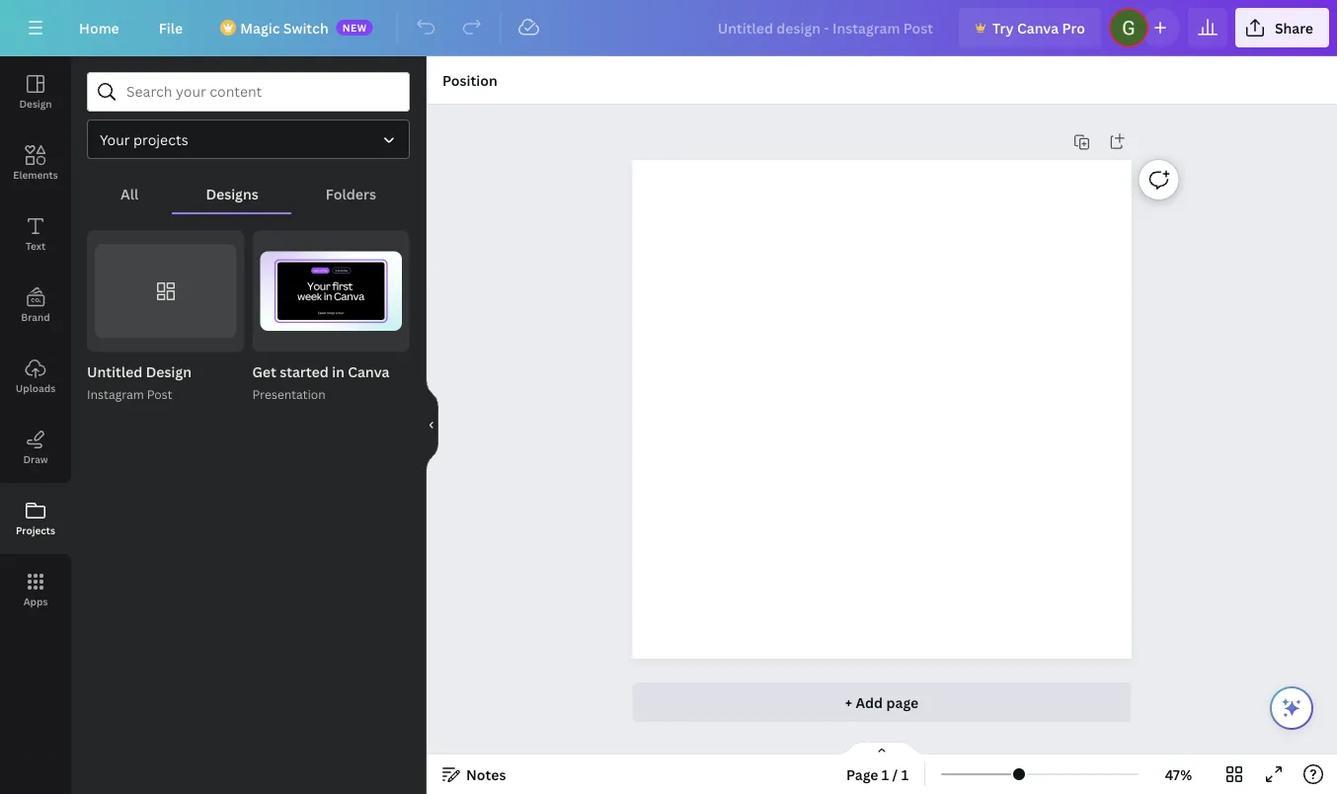 Task type: vqa. For each thing, say whether or not it's contained in the screenshot.
Try Canva Pro
yes



Task type: describe. For each thing, give the bounding box(es) containing it.
27
[[389, 333, 400, 347]]

elements button
[[0, 127, 71, 199]]

Design title text field
[[702, 8, 951, 47]]

/
[[892, 765, 898, 784]]

canva inside button
[[1017, 18, 1059, 37]]

pro
[[1062, 18, 1085, 37]]

text button
[[0, 199, 71, 270]]

notes
[[466, 765, 506, 784]]

draw
[[23, 452, 48, 466]]

2 horizontal spatial 1
[[901, 765, 909, 784]]

in
[[332, 363, 345, 381]]

hide image
[[426, 378, 439, 473]]

+ add page button
[[633, 682, 1131, 722]]

your projects
[[100, 130, 188, 149]]

switch
[[283, 18, 329, 37]]

47% button
[[1147, 759, 1211, 790]]

of
[[371, 333, 386, 347]]

magic switch
[[240, 18, 329, 37]]

get
[[252, 363, 276, 381]]

file
[[159, 18, 183, 37]]

main menu bar
[[0, 0, 1337, 56]]

design button
[[0, 56, 71, 127]]

share
[[1275, 18, 1314, 37]]

side panel tab list
[[0, 56, 71, 625]]

show pages image
[[835, 741, 929, 757]]

uploads button
[[0, 341, 71, 412]]

file button
[[143, 8, 199, 47]]

post
[[147, 386, 172, 403]]

designs button
[[172, 175, 292, 212]]

apps button
[[0, 554, 71, 625]]

uploads
[[16, 381, 55, 395]]

get started in canva presentation
[[252, 363, 390, 403]]

position button
[[435, 64, 505, 96]]

position
[[442, 71, 498, 89]]

design inside "button"
[[19, 97, 52, 110]]

1 of 27
[[362, 333, 400, 347]]

all button
[[87, 175, 172, 212]]

untitled design instagram post
[[87, 363, 192, 403]]

canva inside get started in canva presentation
[[348, 363, 390, 381]]

new
[[342, 21, 367, 34]]

page
[[846, 765, 879, 784]]

Select ownership filter button
[[87, 120, 410, 159]]

draw button
[[0, 412, 71, 483]]

add
[[856, 693, 883, 712]]

your
[[100, 130, 130, 149]]

projects
[[16, 523, 55, 537]]

brand button
[[0, 270, 71, 341]]

page
[[886, 693, 919, 712]]

notes button
[[435, 759, 514, 790]]



Task type: locate. For each thing, give the bounding box(es) containing it.
1 left of at left top
[[362, 333, 368, 347]]

0 horizontal spatial design
[[19, 97, 52, 110]]

try
[[993, 18, 1014, 37]]

1 left /
[[882, 765, 889, 784]]

0 horizontal spatial 1
[[362, 333, 368, 347]]

magic
[[240, 18, 280, 37]]

home
[[79, 18, 119, 37]]

started
[[280, 363, 329, 381]]

folders
[[326, 184, 376, 203]]

0 vertical spatial design
[[19, 97, 52, 110]]

instagram
[[87, 386, 144, 403]]

share button
[[1235, 8, 1329, 47]]

design inside untitled design instagram post
[[146, 363, 192, 381]]

canva right in
[[348, 363, 390, 381]]

1 vertical spatial canva
[[348, 363, 390, 381]]

Search your content search field
[[126, 73, 397, 111]]

apps
[[23, 595, 48, 608]]

47%
[[1165, 765, 1192, 784]]

1 of 27 group
[[252, 230, 410, 352]]

1 vertical spatial design
[[146, 363, 192, 381]]

1 inside group
[[362, 333, 368, 347]]

text
[[26, 239, 46, 252]]

1 horizontal spatial design
[[146, 363, 192, 381]]

try canva pro
[[993, 18, 1085, 37]]

home link
[[63, 8, 135, 47]]

designs
[[206, 184, 258, 203]]

group
[[87, 230, 244, 352]]

elements
[[13, 168, 58, 181]]

try canva pro button
[[959, 8, 1101, 47]]

+ add page
[[845, 693, 919, 712]]

all
[[121, 184, 138, 203]]

projects button
[[0, 483, 71, 554]]

1 horizontal spatial 1
[[882, 765, 889, 784]]

0 vertical spatial canva
[[1017, 18, 1059, 37]]

design up post
[[146, 363, 192, 381]]

projects
[[133, 130, 188, 149]]

canva right 'try'
[[1017, 18, 1059, 37]]

1 horizontal spatial canva
[[1017, 18, 1059, 37]]

canva assistant image
[[1280, 696, 1304, 720]]

1
[[362, 333, 368, 347], [882, 765, 889, 784], [901, 765, 909, 784]]

get started in canva group
[[252, 230, 410, 405]]

untitled
[[87, 363, 143, 381]]

brand
[[21, 310, 50, 323]]

folders button
[[292, 175, 410, 212]]

canva
[[1017, 18, 1059, 37], [348, 363, 390, 381]]

design up elements button
[[19, 97, 52, 110]]

untitled design group
[[87, 230, 244, 405]]

+
[[845, 693, 852, 712]]

presentation
[[252, 386, 326, 403]]

page 1 / 1
[[846, 765, 909, 784]]

0 horizontal spatial canva
[[348, 363, 390, 381]]

design
[[19, 97, 52, 110], [146, 363, 192, 381]]

1 right /
[[901, 765, 909, 784]]



